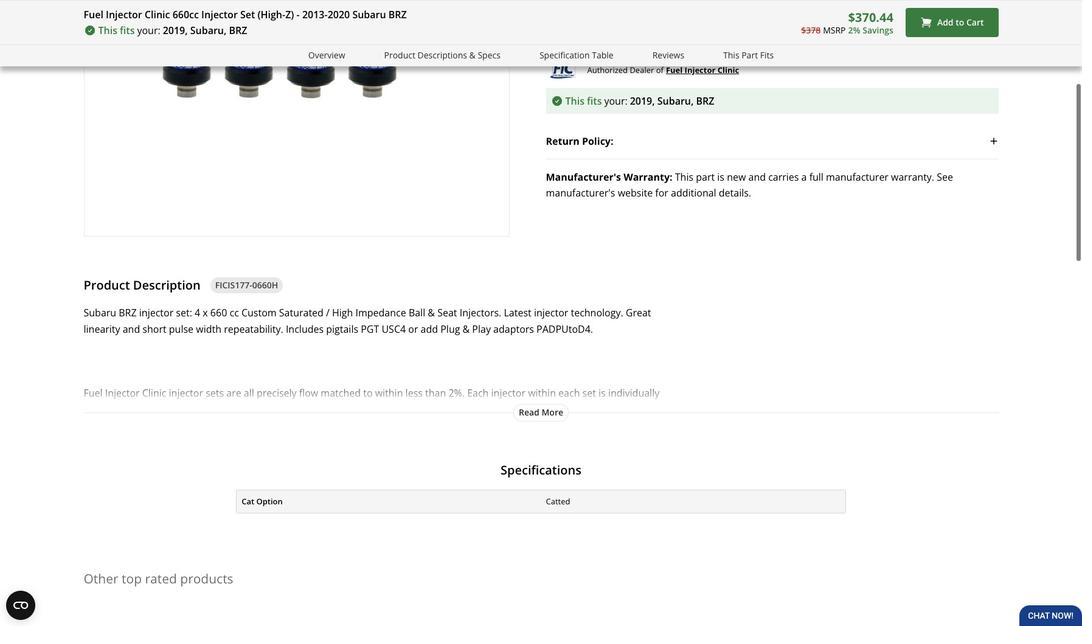 Task type: describe. For each thing, give the bounding box(es) containing it.
satisfaction
[[824, 8, 868, 19]]

flow inside fuel injector clinic injectors are flow tested and rated at 43.5psi (3bar) at 75ºf average fuel temperature using cf-16b calibration fluid.
[[228, 483, 247, 496]]

(3bar)
[[373, 483, 401, 496]]

than
[[426, 387, 446, 400]]

includes
[[286, 322, 324, 336]]

manufacturer
[[827, 171, 889, 184]]

1 vertical spatial subaru,
[[658, 95, 694, 108]]

the
[[84, 563, 101, 577]]

each
[[468, 387, 489, 400]]

product for product description
[[84, 277, 130, 293]]

a inside fuel injector clinic injector sets are all precisely flow matched to within less than 2%. each injector within each set is individually numbered and results for each injector are listed on a detailed flow sheet included with the set. dynamic flow matching is used only on injector sets where the additional time and cost are justified by the corresponding benefits gained during the tuning process.
[[322, 403, 328, 416]]

1 vertical spatial is
[[599, 387, 606, 400]]

are inside fuel injector clinic injectors are flow tested and rated at 43.5psi (3bar) at 75ºf average fuel temperature using cf-16b calibration fluid.
[[210, 483, 225, 496]]

cc
[[230, 306, 239, 320]]

and down the listed
[[275, 419, 292, 432]]

authorized dealer of fuel injector clinic
[[588, 64, 740, 76]]

play
[[473, 322, 491, 336]]

option
[[257, 496, 283, 507]]

listed
[[281, 403, 305, 416]]

matching
[[582, 403, 624, 416]]

pgt
[[361, 322, 379, 336]]

set
[[240, 8, 255, 21]]

specifications
[[501, 462, 582, 478]]

and inside this part is new and carries a full manufacturer warranty. see manufacturer's website for additional details.
[[749, 171, 766, 184]]

precisely
[[257, 387, 297, 400]]

fluid.
[[84, 499, 106, 512]]

warranty.
[[892, 171, 935, 184]]

see
[[938, 171, 954, 184]]

more
[[542, 407, 564, 418]]

this inside this part is new and carries a full manufacturer warranty. see manufacturer's website for additional details.
[[676, 171, 694, 184]]

0 horizontal spatial on
[[84, 419, 96, 432]]

2%.
[[449, 387, 465, 400]]

clinic for fuel injector clinic 660cc injector set (high-z) - 2013-2020 subaru brz
[[145, 8, 170, 21]]

brz right '2020'
[[389, 8, 407, 21]]

fuel inside authorized dealer of fuel injector clinic
[[666, 65, 683, 76]]

padputod4.
[[537, 322, 593, 336]]

great
[[626, 306, 652, 320]]

injector for fuel injector clinic injectors are flow tested and rated at 43.5psi (3bar) at 75ºf average fuel temperature using cf-16b calibration fluid.
[[105, 483, 140, 496]]

add to cart
[[938, 17, 985, 28]]

flow up during
[[560, 403, 579, 416]]

0660h
[[252, 279, 278, 291]]

specification table
[[540, 49, 614, 61]]

fuel injector clinic image
[[546, 62, 580, 79]]

(high-
[[258, 8, 286, 21]]

1 vertical spatial rated
[[145, 571, 177, 588]]

repeatability.
[[224, 322, 284, 336]]

or
[[409, 322, 418, 336]]

1 vertical spatial fuel
[[227, 563, 245, 577]]

1 horizontal spatial your:
[[605, 95, 628, 108]]

product for product descriptions & specs
[[384, 49, 416, 61]]

1 vertical spatial fits
[[587, 95, 602, 108]]

injector inside authorized dealer of fuel injector clinic
[[685, 65, 716, 76]]

included
[[419, 403, 458, 416]]

custom
[[242, 306, 277, 320]]

part
[[742, 49, 759, 61]]

return
[[546, 135, 580, 148]]

4
[[195, 306, 200, 320]]

flow up by
[[369, 403, 389, 416]]

1 vertical spatial sets
[[135, 419, 153, 432]]

set:
[[176, 306, 192, 320]]

1 vertical spatial 2019,
[[630, 95, 655, 108]]

2 vertical spatial to
[[423, 563, 432, 577]]

0 horizontal spatial subaru,
[[190, 24, 227, 37]]

seat
[[438, 306, 457, 320]]

clinic for fuel injector clinic injectors are flow tested and rated at 43.5psi (3bar) at 75ºf average fuel temperature using cf-16b calibration fluid.
[[142, 483, 166, 496]]

0 vertical spatial on
[[308, 403, 320, 416]]

2 at from the left
[[403, 483, 412, 496]]

2020
[[328, 8, 350, 21]]

spray
[[144, 563, 169, 577]]

short
[[143, 322, 167, 336]]

numbered
[[84, 403, 131, 416]]

the right by
[[385, 419, 400, 432]]

cost
[[295, 419, 313, 432]]

z)
[[286, 8, 294, 21]]

read more
[[519, 407, 564, 418]]

open widget image
[[6, 591, 35, 620]]

pigtails
[[326, 322, 359, 336]]

tune
[[435, 563, 456, 577]]

a inside this part is new and carries a full manufacturer warranty. see manufacturer's website for additional details.
[[802, 171, 807, 184]]

gained
[[511, 419, 541, 432]]

trusted
[[867, 29, 897, 40]]

brz down fuel injector clinic link
[[697, 95, 715, 108]]

additional inside fuel injector clinic injector sets are all precisely flow matched to within less than 2%. each injector within each set is individually numbered and results for each injector are listed on a detailed flow sheet included with the set. dynamic flow matching is used only on injector sets where the additional time and cost are justified by the corresponding benefits gained during the tuning process.
[[204, 419, 250, 432]]

fuel injector clinic link
[[666, 63, 740, 77]]

dynamic
[[518, 403, 558, 416]]

fits
[[761, 49, 774, 61]]

website
[[618, 186, 653, 200]]

using
[[555, 483, 579, 496]]

add
[[938, 17, 954, 28]]

injector for fuel injector clinic 660cc injector set (high-z) - 2013-2020 subaru brz
[[106, 8, 142, 21]]

tested
[[250, 483, 278, 496]]

to inside fuel injector clinic injector sets are all precisely flow matched to within less than 2%. each injector within each set is individually numbered and results for each injector are listed on a detailed flow sheet included with the set. dynamic flow matching is used only on injector sets where the additional time and cost are justified by the corresponding benefits gained during the tuning process.
[[364, 387, 373, 400]]

0 vertical spatial sets
[[206, 387, 224, 400]]

cat option
[[242, 496, 283, 507]]

16b
[[596, 483, 614, 496]]

excellent
[[821, 29, 857, 40]]

to inside add to cart button
[[956, 17, 965, 28]]

used
[[636, 403, 658, 416]]

msrp
[[824, 24, 846, 36]]

by
[[372, 419, 383, 432]]

with
[[460, 403, 480, 416]]

2013-
[[302, 8, 328, 21]]

/
[[326, 306, 330, 320]]

$370.44 $378 msrp 2% savings
[[802, 9, 894, 36]]

this part is new and carries a full manufacturer warranty. see manufacturer's website for additional details.
[[546, 171, 954, 200]]

full
[[810, 171, 824, 184]]

reviews
[[653, 49, 685, 61]]

drivability.
[[542, 563, 588, 577]]

0 vertical spatial each
[[559, 387, 580, 400]]

overview
[[308, 49, 345, 61]]

set
[[583, 387, 596, 400]]

fuel inside fuel injector clinic injectors are flow tested and rated at 43.5psi (3bar) at 75ºf average fuel temperature using cf-16b calibration fluid.
[[475, 483, 492, 496]]

fuel injector clinic 660cc injector set (high-z) - 2013-2020 subaru brz
[[84, 8, 407, 21]]

day
[[807, 8, 822, 19]]

this inside 'link'
[[724, 49, 740, 61]]

width
[[196, 322, 222, 336]]

the up the benefits
[[482, 403, 497, 416]]

rated excellent & trusted
[[796, 29, 897, 40]]

table
[[592, 49, 614, 61]]

2 within from the left
[[528, 387, 556, 400]]

justified
[[333, 419, 370, 432]]

provide
[[478, 563, 513, 577]]

fuel for fuel injector clinic 660cc injector set (high-z) - 2013-2020 subaru brz
[[84, 8, 103, 21]]



Task type: locate. For each thing, give the bounding box(es) containing it.
technology.
[[571, 306, 624, 320]]

great
[[515, 563, 539, 577]]

injectors.
[[460, 306, 502, 320]]

for right results
[[187, 403, 200, 416]]

return policy: button
[[546, 124, 999, 159]]

matched
[[321, 387, 361, 400]]

& right ball at the left
[[428, 306, 435, 320]]

2 vertical spatial is
[[627, 403, 634, 416]]

product
[[384, 49, 416, 61], [84, 277, 130, 293]]

0 vertical spatial rated
[[300, 483, 325, 496]]

injector up set.
[[492, 387, 526, 400]]

0 vertical spatial to
[[956, 17, 965, 28]]

to up detailed at left bottom
[[364, 387, 373, 400]]

1 horizontal spatial rated
[[300, 483, 325, 496]]

brz up the linearity
[[119, 306, 137, 320]]

& down $370.44
[[859, 29, 865, 40]]

where
[[156, 419, 184, 432]]

0 vertical spatial your:
[[137, 24, 160, 37]]

0 vertical spatial a
[[802, 171, 807, 184]]

superior
[[103, 563, 141, 577]]

dealer
[[630, 64, 655, 75]]

sets left 'where'
[[135, 419, 153, 432]]

0 horizontal spatial your:
[[137, 24, 160, 37]]

& left play
[[463, 322, 470, 336]]

1 horizontal spatial subaru
[[353, 8, 386, 21]]

sets left all
[[206, 387, 224, 400]]

and right pattern
[[208, 563, 225, 577]]

tuning
[[593, 419, 623, 432]]

1 horizontal spatial product
[[384, 49, 416, 61]]

and left short
[[123, 322, 140, 336]]

to right add
[[956, 17, 965, 28]]

injector up short
[[139, 306, 174, 320]]

guarantee
[[870, 8, 912, 19]]

product description
[[84, 277, 201, 293]]

2019,
[[163, 24, 188, 37], [630, 95, 655, 108]]

average
[[437, 483, 473, 496]]

1 vertical spatial each
[[203, 403, 224, 416]]

product descriptions & specs
[[384, 49, 501, 61]]

additional down the part
[[671, 186, 717, 200]]

latest
[[504, 306, 532, 320]]

fuel for fuel injector clinic injectors are flow tested and rated at 43.5psi (3bar) at 75ºf average fuel temperature using cf-16b calibration fluid.
[[84, 483, 103, 496]]

1 horizontal spatial at
[[403, 483, 412, 496]]

0 horizontal spatial this fits your: 2019, subaru, brz
[[98, 24, 247, 37]]

1 horizontal spatial sets
[[206, 387, 224, 400]]

1 vertical spatial product
[[84, 277, 130, 293]]

injector up padputod4.
[[534, 306, 569, 320]]

fuel inside fuel injector clinic injectors are flow tested and rated at 43.5psi (3bar) at 75ºf average fuel temperature using cf-16b calibration fluid.
[[84, 483, 103, 496]]

subaru, down authorized dealer of fuel injector clinic
[[658, 95, 694, 108]]

1 horizontal spatial each
[[559, 387, 580, 400]]

1 vertical spatial to
[[364, 387, 373, 400]]

0 vertical spatial subaru
[[353, 8, 386, 21]]

each right results
[[203, 403, 224, 416]]

0 horizontal spatial is
[[599, 387, 606, 400]]

each left set
[[559, 387, 580, 400]]

30
[[796, 8, 805, 19]]

30 day satisfaction guarantee
[[796, 8, 912, 19]]

0 vertical spatial this fits your: 2019, subaru, brz
[[98, 24, 247, 37]]

ficis177-
[[215, 279, 252, 291]]

1 within from the left
[[375, 387, 403, 400]]

top
[[122, 571, 142, 588]]

clinic inside fuel injector clinic injector sets are all precisely flow matched to within less than 2%. each injector within each set is individually numbered and results for each injector are listed on a detailed flow sheet included with the set. dynamic flow matching is used only on injector sets where the additional time and cost are justified by the corresponding benefits gained during the tuning process.
[[142, 387, 166, 400]]

a down "matched"
[[322, 403, 328, 416]]

ball
[[409, 306, 426, 320]]

0 horizontal spatial for
[[187, 403, 200, 416]]

fuel injector clinic injector sets are all precisely flow matched to within less than 2%. each injector within each set is individually numbered and results for each injector are listed on a detailed flow sheet included with the set. dynamic flow matching is used only on injector sets where the additional time and cost are justified by the corresponding benefits gained during the tuning process.
[[84, 387, 680, 432]]

0 horizontal spatial each
[[203, 403, 224, 416]]

and left results
[[134, 403, 151, 416]]

subaru inside subaru brz injector set: 4 x 660 cc custom saturated / high impedance ball & seat injectors. latest injector technology. great linearity and short pulse width repeatability. includes pigtails pgt usc4 or add plug & play adaptors padputod4.
[[84, 306, 116, 320]]

0 horizontal spatial at
[[327, 483, 336, 496]]

all
[[244, 387, 254, 400]]

0 horizontal spatial product
[[84, 277, 130, 293]]

660
[[211, 306, 227, 320]]

your:
[[137, 24, 160, 37], [605, 95, 628, 108]]

injectors
[[169, 483, 208, 496], [359, 563, 398, 577]]

injector for fuel injector clinic injector sets are all precisely flow matched to within less than 2%. each injector within each set is individually numbered and results for each injector are listed on a detailed flow sheet included with the set. dynamic flow matching is used only on injector sets where the additional time and cost are justified by the corresponding benefits gained during the tuning process.
[[105, 387, 140, 400]]

subaru, down 660cc on the top left of the page
[[190, 24, 227, 37]]

0 vertical spatial for
[[656, 186, 669, 200]]

add
[[421, 322, 438, 336]]

1 horizontal spatial a
[[802, 171, 807, 184]]

0 horizontal spatial fuel
[[227, 563, 245, 577]]

is down individually
[[627, 403, 634, 416]]

the superior spray pattern and fuel atomization make these injectors easy to tune and provide great drivability.
[[84, 563, 588, 577]]

these
[[331, 563, 356, 577]]

are right the cost
[[316, 419, 331, 432]]

subaru brz injector set: 4 x 660 cc custom saturated / high impedance ball & seat injectors. latest injector technology. great linearity and short pulse width repeatability. includes pigtails pgt usc4 or add plug & play adaptors padputod4.
[[84, 306, 652, 336]]

and inside fuel injector clinic injectors are flow tested and rated at 43.5psi (3bar) at 75ºf average fuel temperature using cf-16b calibration fluid.
[[281, 483, 298, 496]]

specification
[[540, 49, 590, 61]]

fuel inside fuel injector clinic injector sets are all precisely flow matched to within less than 2%. each injector within each set is individually numbered and results for each injector are listed on a detailed flow sheet included with the set. dynamic flow matching is used only on injector sets where the additional time and cost are justified by the corresponding benefits gained during the tuning process.
[[84, 387, 103, 400]]

the right 'where'
[[187, 419, 202, 432]]

at
[[327, 483, 336, 496], [403, 483, 412, 496]]

and right new
[[749, 171, 766, 184]]

fuel left atomization
[[227, 563, 245, 577]]

1 vertical spatial additional
[[204, 419, 250, 432]]

1 horizontal spatial 2019,
[[630, 95, 655, 108]]

0 horizontal spatial rated
[[145, 571, 177, 588]]

0 vertical spatial injectors
[[169, 483, 208, 496]]

usc4
[[382, 322, 406, 336]]

1 vertical spatial for
[[187, 403, 200, 416]]

brz inside subaru brz injector set: 4 x 660 cc custom saturated / high impedance ball & seat injectors. latest injector technology. great linearity and short pulse width repeatability. includes pigtails pgt usc4 or add plug & play adaptors padputod4.
[[119, 306, 137, 320]]

clinic inside fuel injector clinic injectors are flow tested and rated at 43.5psi (3bar) at 75ºf average fuel temperature using cf-16b calibration fluid.
[[142, 483, 166, 496]]

is inside this part is new and carries a full manufacturer warranty. see manufacturer's website for additional details.
[[718, 171, 725, 184]]

1 at from the left
[[327, 483, 336, 496]]

rated
[[300, 483, 325, 496], [145, 571, 177, 588]]

add to cart button
[[906, 8, 999, 37]]

rated
[[796, 29, 819, 40]]

cf-
[[582, 483, 596, 496]]

flow up the listed
[[299, 387, 318, 400]]

1 vertical spatial your:
[[605, 95, 628, 108]]

$370.44
[[849, 9, 894, 25]]

rated inside fuel injector clinic injectors are flow tested and rated at 43.5psi (3bar) at 75ºf average fuel temperature using cf-16b calibration fluid.
[[300, 483, 325, 496]]

& left specs
[[470, 49, 476, 61]]

for down warranty:
[[656, 186, 669, 200]]

0 horizontal spatial 2019,
[[163, 24, 188, 37]]

at left 75ºf
[[403, 483, 412, 496]]

impedance
[[356, 306, 406, 320]]

sets
[[206, 387, 224, 400], [135, 419, 153, 432]]

injector up results
[[169, 387, 203, 400]]

2019, down 660cc on the top left of the page
[[163, 24, 188, 37]]

fits
[[120, 24, 135, 37], [587, 95, 602, 108]]

subaru right '2020'
[[353, 8, 386, 21]]

2 horizontal spatial to
[[956, 17, 965, 28]]

subaru
[[353, 8, 386, 21], [84, 306, 116, 320]]

less
[[406, 387, 423, 400]]

is right the part
[[718, 171, 725, 184]]

1 vertical spatial on
[[84, 419, 96, 432]]

0 vertical spatial additional
[[671, 186, 717, 200]]

this part fits
[[724, 49, 774, 61]]

are left all
[[227, 387, 241, 400]]

flow left 'tested'
[[228, 483, 247, 496]]

this fits your: 2019, subaru, brz
[[98, 24, 247, 37], [566, 95, 715, 108]]

for
[[656, 186, 669, 200], [187, 403, 200, 416]]

0 vertical spatial fits
[[120, 24, 135, 37]]

rated left 43.5psi
[[300, 483, 325, 496]]

is right set
[[599, 387, 606, 400]]

within up sheet at left
[[375, 387, 403, 400]]

only
[[661, 403, 680, 416]]

the left tuning
[[576, 419, 591, 432]]

for inside this part is new and carries a full manufacturer warranty. see manufacturer's website for additional details.
[[656, 186, 669, 200]]

sheet
[[391, 403, 416, 416]]

additional inside this part is new and carries a full manufacturer warranty. see manufacturer's website for additional details.
[[671, 186, 717, 200]]

adaptors
[[494, 322, 534, 336]]

1 horizontal spatial fuel
[[475, 483, 492, 496]]

1 horizontal spatial this fits your: 2019, subaru, brz
[[566, 95, 715, 108]]

1 horizontal spatial is
[[627, 403, 634, 416]]

injector inside fuel injector clinic injector sets are all precisely flow matched to within less than 2%. each injector within each set is individually numbered and results for each injector are listed on a detailed flow sheet included with the set. dynamic flow matching is used only on injector sets where the additional time and cost are justified by the corresponding benefits gained during the tuning process.
[[105, 387, 140, 400]]

1 horizontal spatial within
[[528, 387, 556, 400]]

1 vertical spatial a
[[322, 403, 328, 416]]

pattern
[[171, 563, 205, 577]]

0 vertical spatial subaru,
[[190, 24, 227, 37]]

injector down numbered
[[98, 419, 132, 432]]

fuel for fuel injector clinic injector sets are all precisely flow matched to within less than 2%. each injector within each set is individually numbered and results for each injector are listed on a detailed flow sheet included with the set. dynamic flow matching is used only on injector sets where the additional time and cost are justified by the corresponding benefits gained during the tuning process.
[[84, 387, 103, 400]]

time
[[252, 419, 272, 432]]

authorized
[[588, 64, 628, 75]]

brz down "fuel injector clinic 660cc injector set (high-z) - 2013-2020 subaru brz"
[[229, 24, 247, 37]]

1 horizontal spatial to
[[423, 563, 432, 577]]

pulse
[[169, 322, 194, 336]]

make
[[304, 563, 329, 577]]

0 horizontal spatial to
[[364, 387, 373, 400]]

set.
[[500, 403, 516, 416]]

other top rated products
[[84, 571, 234, 588]]

are down precisely
[[264, 403, 278, 416]]

each
[[559, 387, 580, 400], [203, 403, 224, 416]]

0 vertical spatial is
[[718, 171, 725, 184]]

0 horizontal spatial additional
[[204, 419, 250, 432]]

additional left time
[[204, 419, 250, 432]]

within up dynamic
[[528, 387, 556, 400]]

fuel right average
[[475, 483, 492, 496]]

injectors inside fuel injector clinic injectors are flow tested and rated at 43.5psi (3bar) at 75ºf average fuel temperature using cf-16b calibration fluid.
[[169, 483, 208, 496]]

temperature
[[495, 483, 553, 496]]

reviews link
[[653, 49, 685, 63]]

and inside subaru brz injector set: 4 x 660 cc custom saturated / high impedance ball & seat injectors. latest injector technology. great linearity and short pulse width repeatability. includes pigtails pgt usc4 or add plug & play adaptors padputod4.
[[123, 322, 140, 336]]

this fits your: 2019, subaru, brz down 660cc on the top left of the page
[[98, 24, 247, 37]]

-
[[297, 8, 300, 21]]

plug
[[441, 322, 460, 336]]

clinic for fuel injector clinic injector sets are all precisely flow matched to within less than 2%. each injector within each set is individually numbered and results for each injector are listed on a detailed flow sheet included with the set. dynamic flow matching is used only on injector sets where the additional time and cost are justified by the corresponding benefits gained during the tuning process.
[[142, 387, 166, 400]]

1 vertical spatial subaru
[[84, 306, 116, 320]]

660cc
[[173, 8, 199, 21]]

this fits your: 2019, subaru, brz down dealer in the right of the page
[[566, 95, 715, 108]]

0 horizontal spatial fits
[[120, 24, 135, 37]]

part
[[697, 171, 715, 184]]

1 vertical spatial this fits your: 2019, subaru, brz
[[566, 95, 715, 108]]

a left full
[[802, 171, 807, 184]]

1 horizontal spatial fits
[[587, 95, 602, 108]]

0 horizontal spatial a
[[322, 403, 328, 416]]

1 horizontal spatial additional
[[671, 186, 717, 200]]

on down numbered
[[84, 419, 96, 432]]

detailed
[[330, 403, 367, 416]]

injector down all
[[227, 403, 261, 416]]

specs
[[478, 49, 501, 61]]

clinic inside authorized dealer of fuel injector clinic
[[718, 65, 740, 76]]

0 vertical spatial 2019,
[[163, 24, 188, 37]]

1 horizontal spatial for
[[656, 186, 669, 200]]

warranty:
[[624, 171, 673, 184]]

0 horizontal spatial sets
[[135, 419, 153, 432]]

1 vertical spatial injectors
[[359, 563, 398, 577]]

product up the linearity
[[84, 277, 130, 293]]

0 vertical spatial product
[[384, 49, 416, 61]]

0 horizontal spatial subaru
[[84, 306, 116, 320]]

clinic
[[145, 8, 170, 21], [718, 65, 740, 76], [142, 387, 166, 400], [142, 483, 166, 496]]

are left cat
[[210, 483, 225, 496]]

easy
[[400, 563, 421, 577]]

carries
[[769, 171, 799, 184]]

2019, down dealer in the right of the page
[[630, 95, 655, 108]]

injector
[[139, 306, 174, 320], [534, 306, 569, 320], [169, 387, 203, 400], [492, 387, 526, 400], [227, 403, 261, 416], [98, 419, 132, 432]]

43.5psi
[[339, 483, 371, 496]]

on up the cost
[[308, 403, 320, 416]]

and right 'tested'
[[281, 483, 298, 496]]

atomization
[[247, 563, 301, 577]]

results
[[154, 403, 185, 416]]

2 horizontal spatial is
[[718, 171, 725, 184]]

1 horizontal spatial injectors
[[359, 563, 398, 577]]

during
[[544, 419, 573, 432]]

product left descriptions
[[384, 49, 416, 61]]

manufacturer's
[[546, 171, 622, 184]]

for inside fuel injector clinic injector sets are all precisely flow matched to within less than 2%. each injector within each set is individually numbered and results for each injector are listed on a detailed flow sheet included with the set. dynamic flow matching is used only on injector sets where the additional time and cost are justified by the corresponding benefits gained during the tuning process.
[[187, 403, 200, 416]]

injector inside fuel injector clinic injectors are flow tested and rated at 43.5psi (3bar) at 75ºf average fuel temperature using cf-16b calibration fluid.
[[105, 483, 140, 496]]

1 horizontal spatial on
[[308, 403, 320, 416]]

subaru up the linearity
[[84, 306, 116, 320]]

0 vertical spatial fuel
[[475, 483, 492, 496]]

products
[[180, 571, 234, 588]]

to right easy
[[423, 563, 432, 577]]

$378
[[802, 24, 821, 36]]

and right tune
[[458, 563, 476, 577]]

0 horizontal spatial injectors
[[169, 483, 208, 496]]

rated right top on the left of the page
[[145, 571, 177, 588]]

overview link
[[308, 49, 345, 63]]

1 horizontal spatial subaru,
[[658, 95, 694, 108]]

0 horizontal spatial within
[[375, 387, 403, 400]]

&
[[859, 29, 865, 40], [470, 49, 476, 61], [428, 306, 435, 320], [463, 322, 470, 336]]

at left 43.5psi
[[327, 483, 336, 496]]



Task type: vqa. For each thing, say whether or not it's contained in the screenshot.
32
no



